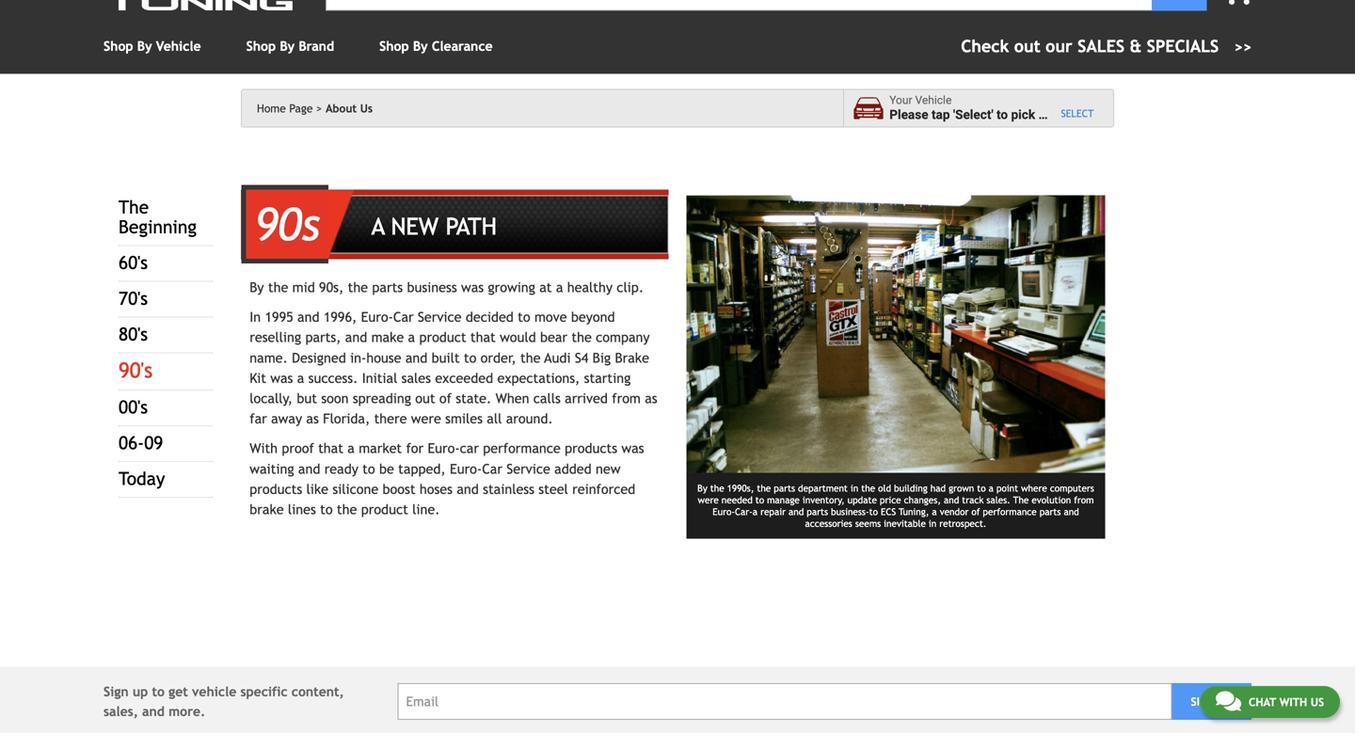 Task type: locate. For each thing, give the bounding box(es) containing it.
home page link
[[257, 102, 322, 115]]

a down changes,
[[932, 506, 937, 517]]

to up repair
[[756, 494, 764, 505]]

0 horizontal spatial service
[[418, 309, 462, 325]]

0 horizontal spatial shop
[[104, 39, 133, 54]]

up for sign up to get vehicle specific content, sales, and more.
[[133, 684, 148, 699]]

sign up to get vehicle specific content, sales, and more.
[[104, 684, 344, 719]]

1 vertical spatial us
[[1311, 696, 1324, 709]]

service
[[418, 309, 462, 325], [507, 461, 550, 477]]

0 horizontal spatial car
[[393, 309, 414, 325]]

1 horizontal spatial products
[[565, 441, 617, 456]]

by for clearance
[[413, 39, 428, 54]]

and up parts,
[[297, 309, 320, 325]]

by left brand
[[280, 39, 295, 54]]

steel
[[539, 481, 568, 497]]

was up decided on the left
[[461, 280, 484, 295]]

waiting
[[250, 461, 294, 477]]

0 horizontal spatial vehicle
[[156, 39, 201, 54]]

Email email field
[[398, 683, 1172, 720]]

select
[[1061, 108, 1094, 119]]

vehicle down ecs tuning image
[[156, 39, 201, 54]]

1 horizontal spatial product
[[419, 330, 466, 345]]

evolution
[[1032, 494, 1071, 505]]

us right about
[[360, 102, 373, 115]]

1 horizontal spatial performance
[[983, 506, 1037, 517]]

0 horizontal spatial as
[[306, 411, 319, 426]]

brake
[[615, 350, 649, 365]]

was
[[461, 280, 484, 295], [270, 370, 293, 386], [622, 441, 644, 456]]

euro- inside in 1995 and 1996, euro-car service decided to move beyond reselling parts, and make a       product that would bear the company name. designed in-house and built to order, the audi s4       big brake kit was a success. initial sales exceeded expectations, starting locally, but soon       spreading out of state.  when calls arrived from as far away as florida, there were smiles       all around.
[[361, 309, 393, 325]]

90's link
[[119, 358, 153, 383]]

from down computers at the right bottom of the page
[[1074, 494, 1094, 505]]

0 horizontal spatial in
[[851, 483, 859, 493]]

0 horizontal spatial us
[[360, 102, 373, 115]]

0 vertical spatial that
[[470, 330, 496, 345]]

a right make
[[408, 330, 415, 345]]

1 horizontal spatial us
[[1311, 696, 1324, 709]]

tap
[[932, 107, 950, 122]]

were inside by the 1990s, the parts department in the old building had grown to a point where computers were needed to manage inventory, update price changes, and track sales. the evolution from euro-car-a repair and parts business-to ecs tuning, a vendor of performance parts and accessories seems inevitable in retrospect.
[[698, 494, 719, 505]]

product
[[419, 330, 466, 345], [361, 502, 408, 517]]

from inside by the 1990s, the parts department in the old building had grown to a point where computers were needed to manage inventory, update price changes, and track sales. the evolution from euro-car-a repair and parts business-to ecs tuning, a vendor of performance parts and accessories seems inevitable in retrospect.
[[1074, 494, 1094, 505]]

up inside button
[[1219, 695, 1233, 708]]

today
[[119, 468, 165, 490]]

a right the at
[[556, 280, 563, 295]]

us right the with
[[1311, 696, 1324, 709]]

1 horizontal spatial vehicle
[[1049, 107, 1090, 122]]

performance down around.
[[483, 441, 561, 456]]

1 horizontal spatial car
[[482, 461, 503, 477]]

of inside by the 1990s, the parts department in the old building had grown to a point where computers were needed to manage inventory, update price changes, and track sales. the evolution from euro-car-a repair and parts business-to ecs tuning, a vendor of performance parts and accessories seems inevitable in retrospect.
[[972, 506, 980, 517]]

shop by vehicle
[[104, 39, 201, 54]]

and
[[297, 309, 320, 325], [345, 330, 367, 345], [405, 350, 428, 365], [298, 461, 320, 477], [457, 481, 479, 497], [944, 494, 959, 505], [789, 506, 804, 517], [1064, 506, 1079, 517], [142, 704, 165, 719]]

sales.
[[987, 494, 1011, 505]]

vehicle inside your vehicle please tap 'select' to pick a vehicle
[[915, 94, 952, 107]]

0 vertical spatial the
[[119, 197, 149, 218]]

healthy
[[567, 280, 613, 295]]

sign up
[[1191, 695, 1233, 708]]

service inside in 1995 and 1996, euro-car service decided to move beyond reselling parts, and make a       product that would bear the company name. designed in-house and built to order, the audi s4       big brake kit was a success. initial sales exceeded expectations, starting locally, but soon       spreading out of state.  when calls arrived from as far away as florida, there were smiles       all around.
[[418, 309, 462, 325]]

all
[[487, 411, 502, 426]]

by down ecs tuning image
[[137, 39, 152, 54]]

products
[[565, 441, 617, 456], [250, 481, 302, 497]]

0 horizontal spatial sign
[[104, 684, 129, 699]]

a inside your vehicle please tap 'select' to pick a vehicle
[[1039, 107, 1045, 122]]

product inside in 1995 and 1996, euro-car service decided to move beyond reselling parts, and make a       product that would bear the company name. designed in-house and built to order, the audi s4       big brake kit was a success. initial sales exceeded expectations, starting locally, but soon       spreading out of state.  when calls arrived from as far away as florida, there were smiles       all around.
[[419, 330, 466, 345]]

sign inside button
[[1191, 695, 1215, 708]]

state.
[[456, 391, 492, 406]]

that inside the with proof that a market for euro-car performance products was waiting and ready to be tapped, euro-car service added new products like silicone boost hoses and stainless steel reinforced brake lines to the product line.
[[318, 441, 344, 456]]

name.
[[250, 350, 288, 365]]

new
[[391, 213, 439, 240], [596, 461, 621, 477]]

euro-
[[361, 309, 393, 325], [428, 441, 460, 456], [450, 461, 482, 477], [713, 506, 735, 517]]

0 horizontal spatial product
[[361, 502, 408, 517]]

vehicle
[[156, 39, 201, 54], [915, 94, 952, 107]]

business
[[407, 280, 457, 295]]

&
[[1130, 36, 1142, 56]]

sign up sales, at bottom
[[104, 684, 129, 699]]

0 vertical spatial were
[[411, 411, 441, 426]]

products up added
[[565, 441, 617, 456]]

sign inside sign up to get vehicle specific content, sales, and more.
[[104, 684, 129, 699]]

to inside sign up to get vehicle specific content, sales, and more.
[[152, 684, 165, 699]]

shop by brand
[[246, 39, 334, 54]]

to inside your vehicle please tap 'select' to pick a vehicle
[[997, 107, 1008, 122]]

1 vertical spatial vehicle
[[915, 94, 952, 107]]

service up the 'stainless' at the left
[[507, 461, 550, 477]]

that up ready
[[318, 441, 344, 456]]

0 vertical spatial vehicle
[[1049, 107, 1090, 122]]

was inside the with proof that a market for euro-car performance products was waiting and ready to be tapped, euro-car service added new products like silicone boost hoses and stainless steel reinforced brake lines to the product line.
[[622, 441, 644, 456]]

to
[[997, 107, 1008, 122], [518, 309, 530, 325], [464, 350, 477, 365], [363, 461, 375, 477], [977, 483, 986, 493], [756, 494, 764, 505], [320, 502, 333, 517], [869, 506, 878, 517], [152, 684, 165, 699]]

2 shop from the left
[[246, 39, 276, 54]]

0 horizontal spatial of
[[439, 391, 452, 406]]

of down track
[[972, 506, 980, 517]]

0 horizontal spatial that
[[318, 441, 344, 456]]

to left pick
[[997, 107, 1008, 122]]

chat with us
[[1249, 696, 1324, 709]]

1 horizontal spatial sign
[[1191, 695, 1215, 708]]

car inside the with proof that a market for euro-car performance products was waiting and ready to be tapped, euro-car service added new products like silicone boost hoses and stainless steel reinforced brake lines to the product line.
[[482, 461, 503, 477]]

please
[[890, 107, 929, 122]]

0 vertical spatial from
[[612, 391, 641, 406]]

1 horizontal spatial shop
[[246, 39, 276, 54]]

0 horizontal spatial new
[[391, 213, 439, 240]]

designed
[[292, 350, 346, 365]]

0 vertical spatial service
[[418, 309, 462, 325]]

vehicle up tap
[[915, 94, 952, 107]]

vehicle right pick
[[1049, 107, 1090, 122]]

1 vertical spatial product
[[361, 502, 408, 517]]

1 vertical spatial service
[[507, 461, 550, 477]]

in-
[[350, 350, 366, 365]]

the inside by the 1990s, the parts department in the old building had grown to a point where computers were needed to manage inventory, update price changes, and track sales. the evolution from euro-car-a repair and parts business-to ecs tuning, a vendor of performance parts and accessories seems inevitable in retrospect.
[[1013, 494, 1029, 505]]

0 horizontal spatial the
[[119, 197, 149, 218]]

from
[[612, 391, 641, 406], [1074, 494, 1094, 505]]

1 vertical spatial in
[[929, 518, 937, 529]]

1 horizontal spatial vehicle
[[915, 94, 952, 107]]

0 vertical spatial was
[[461, 280, 484, 295]]

old
[[878, 483, 891, 493]]

up left chat
[[1219, 695, 1233, 708]]

new up "reinforced"
[[596, 461, 621, 477]]

1 vertical spatial car
[[482, 461, 503, 477]]

0 horizontal spatial performance
[[483, 441, 561, 456]]

vehicle inside your vehicle please tap 'select' to pick a vehicle
[[1049, 107, 1090, 122]]

sign
[[104, 684, 129, 699], [1191, 695, 1215, 708]]

the down silicone
[[337, 502, 357, 517]]

a up ready
[[348, 441, 355, 456]]

3 shop from the left
[[379, 39, 409, 54]]

by the mid 90s, the parts business was growing at a healthy clip.
[[250, 280, 644, 295]]

you have 2 item(s) in your cart image
[[1222, 0, 1252, 5]]

of right out at the left bottom
[[439, 391, 452, 406]]

shop by clearance link
[[379, 39, 493, 54]]

to up track
[[977, 483, 986, 493]]

a new path
[[371, 213, 497, 240]]

1 horizontal spatial the
[[1013, 494, 1029, 505]]

new right a
[[391, 213, 439, 240]]

0 vertical spatial new
[[391, 213, 439, 240]]

0 vertical spatial car
[[393, 309, 414, 325]]

0 vertical spatial product
[[419, 330, 466, 345]]

were left needed
[[698, 494, 719, 505]]

performance down sales. at bottom right
[[983, 506, 1037, 517]]

1 vertical spatial the
[[1013, 494, 1029, 505]]

and up sales
[[405, 350, 428, 365]]

euro- down needed
[[713, 506, 735, 517]]

90's
[[119, 358, 153, 383]]

1 vertical spatial from
[[1074, 494, 1094, 505]]

products down waiting
[[250, 481, 302, 497]]

1 horizontal spatial was
[[461, 280, 484, 295]]

parts,
[[305, 330, 341, 345]]

1 horizontal spatial new
[[596, 461, 621, 477]]

1 vertical spatial performance
[[983, 506, 1037, 517]]

as down brake
[[645, 391, 658, 406]]

the up needed
[[710, 483, 724, 493]]

1 horizontal spatial were
[[698, 494, 719, 505]]

2 vertical spatial was
[[622, 441, 644, 456]]

of
[[439, 391, 452, 406], [972, 506, 980, 517]]

by for brand
[[280, 39, 295, 54]]

inevitable
[[884, 518, 926, 529]]

your vehicle please tap 'select' to pick a vehicle
[[890, 94, 1090, 122]]

built
[[432, 350, 460, 365]]

euro- up make
[[361, 309, 393, 325]]

1 vertical spatial that
[[318, 441, 344, 456]]

chat with us link
[[1200, 686, 1340, 718]]

service down the by the mid 90s, the parts business was growing at a healthy clip.
[[418, 309, 462, 325]]

expectations,
[[497, 370, 580, 386]]

ecs tuning image
[[104, 0, 311, 10]]

1 horizontal spatial of
[[972, 506, 980, 517]]

in up update
[[851, 483, 859, 493]]

was up locally,
[[270, 370, 293, 386]]

the right 90s,
[[348, 280, 368, 295]]

to up 'exceeded' at the left of the page
[[464, 350, 477, 365]]

1 horizontal spatial that
[[470, 330, 496, 345]]

parts
[[372, 280, 403, 295], [774, 483, 795, 493], [807, 506, 828, 517], [1040, 506, 1061, 517]]

a
[[371, 213, 385, 240]]

to left the get
[[152, 684, 165, 699]]

the inside the beginning
[[119, 197, 149, 218]]

of inside in 1995 and 1996, euro-car service decided to move beyond reselling parts, and make a       product that would bear the company name. designed in-house and built to order, the audi s4       big brake kit was a success. initial sales exceeded expectations, starting locally, but soon       spreading out of state.  when calls arrived from as far away as florida, there were smiles       all around.
[[439, 391, 452, 406]]

the up 60's link
[[119, 197, 149, 218]]

us
[[360, 102, 373, 115], [1311, 696, 1324, 709]]

by left 1990s,
[[698, 483, 708, 493]]

that down decided on the left
[[470, 330, 496, 345]]

shop by clearance
[[379, 39, 493, 54]]

comments image
[[1216, 690, 1241, 712]]

in 1995 and 1996, euro-car service decided to move beyond reselling parts, and make a       product that would bear the company name. designed in-house and built to order, the audi s4       big brake kit was a success. initial sales exceeded expectations, starting locally, but soon       spreading out of state.  when calls arrived from as far away as florida, there were smiles       all around.
[[250, 309, 658, 426]]

car inside in 1995 and 1996, euro-car service decided to move beyond reselling parts, and make a       product that would bear the company name. designed in-house and built to order, the audi s4       big brake kit was a success. initial sales exceeded expectations, starting locally, but soon       spreading out of state.  when calls arrived from as far away as florida, there were smiles       all around.
[[393, 309, 414, 325]]

inventory,
[[803, 494, 845, 505]]

up inside sign up to get vehicle specific content, sales, and more.
[[133, 684, 148, 699]]

product up the built
[[419, 330, 466, 345]]

the down the where
[[1013, 494, 1029, 505]]

car up the 'stainless' at the left
[[482, 461, 503, 477]]

2 horizontal spatial shop
[[379, 39, 409, 54]]

by
[[137, 39, 152, 54], [280, 39, 295, 54], [413, 39, 428, 54], [250, 280, 264, 295], [698, 483, 708, 493]]

more.
[[169, 704, 205, 719]]

up up sales, at bottom
[[133, 684, 148, 699]]

there
[[374, 411, 407, 426]]

parts left business
[[372, 280, 403, 295]]

0 horizontal spatial up
[[133, 684, 148, 699]]

would
[[500, 330, 536, 345]]

car up make
[[393, 309, 414, 325]]

parts up manage
[[774, 483, 795, 493]]

parts down inventory,
[[807, 506, 828, 517]]

1 vertical spatial of
[[972, 506, 980, 517]]

and right sales, at bottom
[[142, 704, 165, 719]]

0 vertical spatial performance
[[483, 441, 561, 456]]

and up "vendor"
[[944, 494, 959, 505]]

1 vertical spatial were
[[698, 494, 719, 505]]

shop for shop by clearance
[[379, 39, 409, 54]]

0 horizontal spatial from
[[612, 391, 641, 406]]

by the 1990s, the parts department in the old building had grown to a point where computers were needed to manage inventory, update price changes, and track sales. the evolution from euro-car-a repair and parts business-to ecs tuning, a vendor of performance parts and accessories seems inevitable in retrospect.
[[698, 483, 1094, 529]]

1 horizontal spatial in
[[929, 518, 937, 529]]

as down the 'but'
[[306, 411, 319, 426]]

0 vertical spatial of
[[439, 391, 452, 406]]

a right pick
[[1039, 107, 1045, 122]]

home
[[257, 102, 286, 115]]

1 horizontal spatial as
[[645, 391, 658, 406]]

0 horizontal spatial were
[[411, 411, 441, 426]]

0 horizontal spatial was
[[270, 370, 293, 386]]

at
[[540, 280, 552, 295]]

content,
[[292, 684, 344, 699]]

the up manage
[[757, 483, 771, 493]]

1 horizontal spatial up
[[1219, 695, 1233, 708]]

the beginning link
[[119, 197, 197, 238]]

performance inside by the 1990s, the parts department in the old building had grown to a point where computers were needed to manage inventory, update price changes, and track sales. the evolution from euro-car-a repair and parts business-to ecs tuning, a vendor of performance parts and accessories seems inevitable in retrospect.
[[983, 506, 1037, 517]]

and up like
[[298, 461, 320, 477]]

vehicle up more.
[[192, 684, 236, 699]]

1 vertical spatial new
[[596, 461, 621, 477]]

shop for shop by vehicle
[[104, 39, 133, 54]]

was up "reinforced"
[[622, 441, 644, 456]]

reinforced
[[572, 481, 636, 497]]

were down out at the left bottom
[[411, 411, 441, 426]]

0 horizontal spatial vehicle
[[192, 684, 236, 699]]

1 horizontal spatial from
[[1074, 494, 1094, 505]]

boost
[[383, 481, 416, 497]]

2 horizontal spatial was
[[622, 441, 644, 456]]

department
[[798, 483, 848, 493]]

from down starting
[[612, 391, 641, 406]]

in down tuning,
[[929, 518, 937, 529]]

1 shop from the left
[[104, 39, 133, 54]]

were inside in 1995 and 1996, euro-car service decided to move beyond reselling parts, and make a       product that would bear the company name. designed in-house and built to order, the audi s4       big brake kit was a success. initial sales exceeded expectations, starting locally, but soon       spreading out of state.  when calls arrived from as far away as florida, there were smiles       all around.
[[411, 411, 441, 426]]

product down boost
[[361, 502, 408, 517]]

1995
[[265, 309, 293, 325]]

1 vertical spatial was
[[270, 370, 293, 386]]

by inside by the 1990s, the parts department in the old building had grown to a point where computers were needed to manage inventory, update price changes, and track sales. the evolution from euro-car-a repair and parts business-to ecs tuning, a vendor of performance parts and accessories seems inevitable in retrospect.
[[698, 483, 708, 493]]

1 vertical spatial vehicle
[[192, 684, 236, 699]]

that
[[470, 330, 496, 345], [318, 441, 344, 456]]

sign left comments icon
[[1191, 695, 1215, 708]]

1 horizontal spatial service
[[507, 461, 550, 477]]

1 vertical spatial products
[[250, 481, 302, 497]]

by left clearance
[[413, 39, 428, 54]]

path
[[446, 213, 497, 240]]



Task type: describe. For each thing, give the bounding box(es) containing it.
0 vertical spatial as
[[645, 391, 658, 406]]

bear
[[540, 330, 568, 345]]

hoses
[[420, 481, 453, 497]]

smiles
[[445, 411, 483, 426]]

and up in-
[[345, 330, 367, 345]]

make
[[371, 330, 404, 345]]

but
[[297, 391, 317, 406]]

mid
[[292, 280, 315, 295]]

big
[[593, 350, 611, 365]]

decided
[[466, 309, 514, 325]]

calls
[[533, 391, 561, 406]]

90s,
[[319, 280, 344, 295]]

product inside the with proof that a market for euro-car performance products was waiting and ready to be tapped, euro-car service added new products like silicone boost hoses and stainless steel reinforced brake lines to the product line.
[[361, 502, 408, 517]]

was inside in 1995 and 1996, euro-car service decided to move beyond reselling parts, and make a       product that would bear the company name. designed in-house and built to order, the audi s4       big brake kit was a success. initial sales exceeded expectations, starting locally, but soon       spreading out of state.  when calls arrived from as far away as florida, there were smiles       all around.
[[270, 370, 293, 386]]

like
[[306, 481, 328, 497]]

shop for shop by brand
[[246, 39, 276, 54]]

by up in
[[250, 280, 264, 295]]

silicone
[[333, 481, 379, 497]]

about
[[326, 102, 357, 115]]

09
[[144, 433, 163, 454]]

and inside sign up to get vehicle specific content, sales, and more.
[[142, 704, 165, 719]]

clearance
[[432, 39, 493, 54]]

1990s,
[[727, 483, 754, 493]]

euro- down car
[[450, 461, 482, 477]]

vendor
[[940, 506, 969, 517]]

the inside the with proof that a market for euro-car performance products was waiting and ready to be tapped, euro-car service added new products like silicone boost hoses and stainless steel reinforced brake lines to the product line.
[[337, 502, 357, 517]]

audi
[[544, 350, 571, 365]]

ecs
[[881, 506, 896, 517]]

seems
[[855, 518, 881, 529]]

'select'
[[953, 107, 994, 122]]

to up seems
[[869, 506, 878, 517]]

sign up button
[[1172, 683, 1252, 720]]

sign for sign up to get vehicle specific content, sales, and more.
[[104, 684, 129, 699]]

proof
[[282, 441, 314, 456]]

price
[[880, 494, 901, 505]]

about us
[[326, 102, 373, 115]]

business-
[[831, 506, 869, 517]]

0 vertical spatial vehicle
[[156, 39, 201, 54]]

up for sign up
[[1219, 695, 1233, 708]]

performance inside the with proof that a market for euro-car performance products was waiting and ready to be tapped, euro-car service added new products like silicone boost hoses and stainless steel reinforced brake lines to the product line.
[[483, 441, 561, 456]]

vehicle inside sign up to get vehicle specific content, sales, and more.
[[192, 684, 236, 699]]

a inside the with proof that a market for euro-car performance products was waiting and ready to be tapped, euro-car service added new products like silicone boost hoses and stainless steel reinforced brake lines to the product line.
[[348, 441, 355, 456]]

beyond
[[571, 309, 615, 325]]

sign for sign up
[[1191, 695, 1215, 708]]

spreading
[[353, 391, 411, 406]]

80's link
[[119, 324, 148, 345]]

the beginning
[[119, 197, 197, 238]]

grown
[[949, 483, 974, 493]]

chat
[[1249, 696, 1276, 709]]

0 vertical spatial us
[[360, 102, 373, 115]]

0 vertical spatial products
[[565, 441, 617, 456]]

90s
[[254, 198, 320, 250]]

1996,
[[324, 309, 357, 325]]

where
[[1021, 483, 1047, 493]]

new inside the with proof that a market for euro-car performance products was waiting and ready to be tapped, euro-car service added new products like silicone boost hoses and stainless steel reinforced brake lines to the product line.
[[596, 461, 621, 477]]

the up expectations,
[[521, 350, 541, 365]]

to left be
[[363, 461, 375, 477]]

a left repair
[[753, 506, 758, 517]]

that inside in 1995 and 1996, euro-car service decided to move beyond reselling parts, and make a       product that would bear the company name. designed in-house and built to order, the audi s4       big brake kit was a success. initial sales exceeded expectations, starting locally, but soon       spreading out of state.  when calls arrived from as far away as florida, there were smiles       all around.
[[470, 330, 496, 345]]

computers
[[1050, 483, 1094, 493]]

today link
[[119, 468, 165, 490]]

away
[[271, 411, 302, 426]]

starting
[[584, 370, 631, 386]]

the up update
[[861, 483, 875, 493]]

get
[[169, 684, 188, 699]]

0 vertical spatial in
[[851, 483, 859, 493]]

80's
[[119, 324, 148, 345]]

out
[[415, 391, 435, 406]]

accessories
[[805, 518, 853, 529]]

the left mid at top left
[[268, 280, 288, 295]]

stainless
[[483, 481, 535, 497]]

parts down evolution
[[1040, 506, 1061, 517]]

sales & specials
[[1078, 36, 1219, 56]]

car
[[460, 441, 479, 456]]

70's link
[[119, 288, 148, 309]]

a up the 'but'
[[297, 370, 304, 386]]

to up "would"
[[518, 309, 530, 325]]

0 horizontal spatial products
[[250, 481, 302, 497]]

shop by brand link
[[246, 39, 334, 54]]

s4
[[575, 350, 589, 365]]

specials
[[1147, 36, 1219, 56]]

move
[[535, 309, 567, 325]]

company
[[596, 330, 650, 345]]

growing
[[488, 280, 535, 295]]

euro- inside by the 1990s, the parts department in the old building had grown to a point where computers were needed to manage inventory, update price changes, and track sales. the evolution from euro-car-a repair and parts business-to ecs tuning, a vendor of performance parts and accessories seems inevitable in retrospect.
[[713, 506, 735, 517]]

and right hoses
[[457, 481, 479, 497]]

repair
[[761, 506, 786, 517]]

kit
[[250, 370, 266, 386]]

to down like
[[320, 502, 333, 517]]

with proof that a market for euro-car performance products was waiting and ready to be tapped, euro-car service added new products like silicone boost hoses and stainless steel reinforced brake lines to the product line.
[[250, 441, 644, 517]]

tapped,
[[398, 461, 446, 477]]

a up sales. at bottom right
[[989, 483, 994, 493]]

from inside in 1995 and 1996, euro-car service decided to move beyond reselling parts, and make a       product that would bear the company name. designed in-house and built to order, the audi s4       big brake kit was a success. initial sales exceeded expectations, starting locally, but soon       spreading out of state.  when calls arrived from as far away as florida, there were smiles       all around.
[[612, 391, 641, 406]]

and down evolution
[[1064, 506, 1079, 517]]

by for vehicle
[[137, 39, 152, 54]]

sales
[[1078, 36, 1125, 56]]

00's
[[119, 397, 148, 418]]

with
[[250, 441, 278, 456]]

building
[[894, 483, 928, 493]]

and down manage
[[789, 506, 804, 517]]

service inside the with proof that a market for euro-car performance products was waiting and ready to be tapped, euro-car service added new products like silicone boost hoses and stainless steel reinforced brake lines to the product line.
[[507, 461, 550, 477]]

needed
[[722, 494, 753, 505]]

06-
[[119, 433, 144, 454]]

for
[[406, 441, 424, 456]]

when
[[496, 391, 529, 406]]

1 vertical spatial as
[[306, 411, 319, 426]]

tuning,
[[899, 506, 929, 517]]

home page
[[257, 102, 313, 115]]

Search text field
[[326, 0, 1152, 11]]

be
[[379, 461, 394, 477]]

page
[[289, 102, 313, 115]]

select link
[[1061, 108, 1094, 120]]

the up s4
[[572, 330, 592, 345]]

euro- right for
[[428, 441, 460, 456]]

initial
[[362, 370, 397, 386]]

with
[[1280, 696, 1307, 709]]

sales
[[402, 370, 431, 386]]

06-09 link
[[119, 433, 163, 454]]

changes,
[[904, 494, 941, 505]]



Task type: vqa. For each thing, say whether or not it's contained in the screenshot.
the "retrospect."
yes



